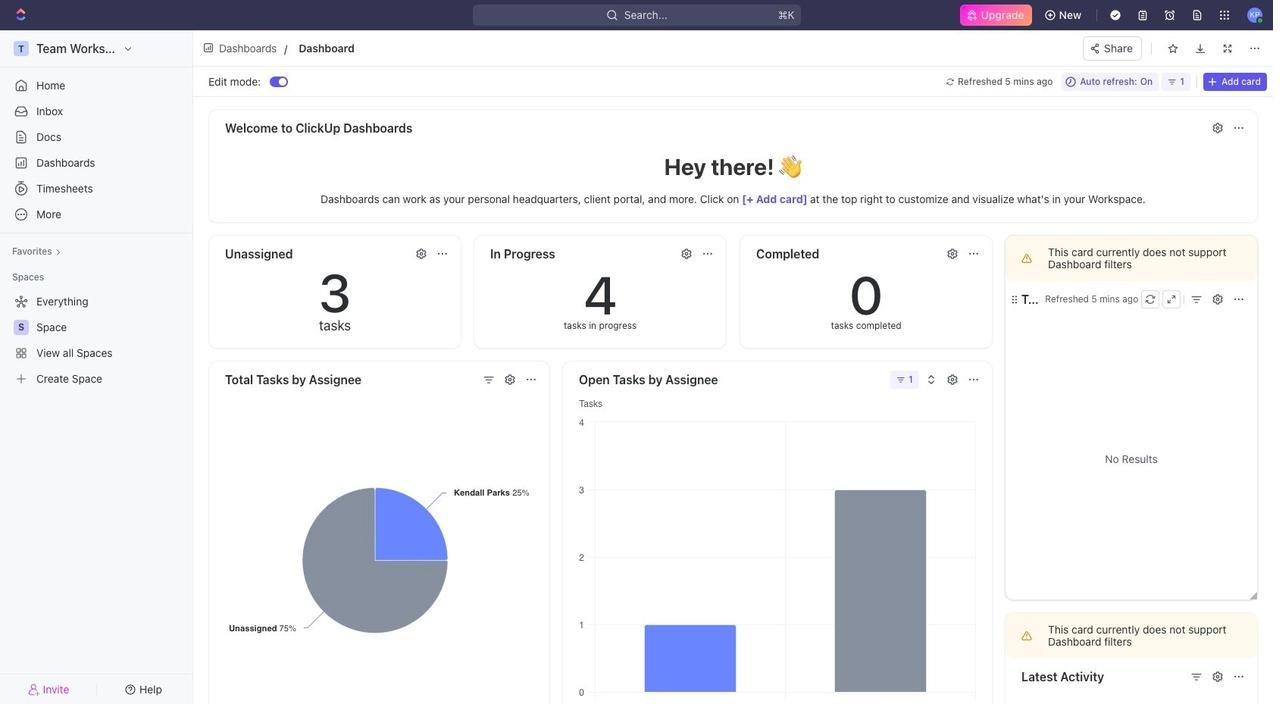 Task type: describe. For each thing, give the bounding box(es) containing it.
space, , element
[[14, 320, 29, 335]]

invite user image
[[28, 683, 40, 696]]

sidebar navigation
[[0, 30, 196, 704]]



Task type: vqa. For each thing, say whether or not it's contained in the screenshot.
user group 'icon' within tree
no



Task type: locate. For each thing, give the bounding box(es) containing it.
team workspace, , element
[[14, 41, 29, 56]]

tree
[[6, 290, 186, 391]]

tree inside sidebar navigation
[[6, 290, 186, 391]]

None text field
[[299, 39, 629, 58]]



